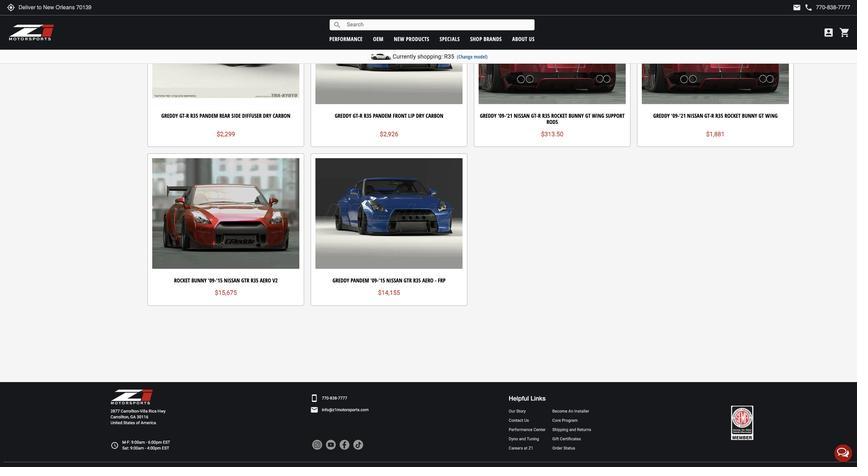 Task type: describe. For each thing, give the bounding box(es) containing it.
$313.50
[[541, 130, 564, 138]]

account_box link
[[822, 27, 837, 38]]

sema member logo image
[[732, 406, 754, 440]]

story
[[517, 409, 526, 414]]

front
[[393, 112, 407, 119]]

z1 company logo image
[[111, 389, 153, 405]]

r35 left (change
[[445, 53, 455, 60]]

america
[[141, 421, 156, 425]]

my_location
[[7, 3, 15, 12]]

shipping and returns link
[[553, 427, 592, 433]]

f:
[[127, 440, 130, 445]]

rods
[[547, 118, 558, 126]]

model)
[[474, 53, 488, 60]]

1 r from the left
[[186, 112, 189, 119]]

helpful
[[509, 395, 529, 402]]

'09- inside greddy '09-'21 nissan gt-r r35 rocket bunny gt wing support rods
[[498, 112, 506, 119]]

contact us
[[509, 418, 529, 423]]

1 dry from the left
[[263, 112, 272, 119]]

dyno and tuning
[[509, 437, 540, 441]]

r35 left the v2
[[251, 277, 259, 284]]

r35 left rear
[[190, 112, 198, 119]]

about us
[[513, 35, 535, 43]]

0 vertical spatial est
[[163, 440, 170, 445]]

gt for greddy '09-'21 nissan gt-r r35 rocket bunny gt wing support rods
[[586, 112, 591, 119]]

currently
[[393, 53, 416, 60]]

0 vertical spatial -
[[435, 277, 437, 284]]

mail phone
[[793, 3, 813, 12]]

smartphone 770-838-7777
[[310, 394, 347, 402]]

(change
[[457, 53, 473, 60]]

oem link
[[373, 35, 384, 43]]

email info@z1motorsports.com
[[310, 406, 369, 414]]

rocket bunny '09-'15 nissan gtr r35 aero v2
[[174, 277, 278, 284]]

greddy for greddy pandem '09-'15 nissan gtr r35 aero - frp
[[333, 277, 349, 284]]

specials
[[440, 35, 460, 43]]

1 carbon from the left
[[273, 112, 291, 119]]

gift certificates
[[553, 437, 581, 441]]

smartphone
[[310, 394, 319, 402]]

wing for greddy '09-'21 nissan gt-r r35 rocket bunny gt wing support rods
[[592, 112, 605, 119]]

villa
[[140, 409, 148, 414]]

1 vertical spatial -
[[146, 440, 147, 445]]

shop
[[471, 35, 482, 43]]

$15,675
[[215, 289, 237, 296]]

v2
[[273, 277, 278, 284]]

email
[[310, 406, 319, 414]]

dyno
[[509, 437, 518, 441]]

rica
[[149, 409, 157, 414]]

shipping
[[553, 427, 569, 432]]

r35 up $1,881
[[716, 112, 724, 119]]

contact
[[509, 418, 524, 423]]

order status
[[553, 446, 576, 451]]

$1,881
[[707, 130, 725, 138]]

phone link
[[805, 3, 851, 12]]

7777
[[338, 396, 347, 401]]

bunny for greddy '09-'21 nissan gt-r r35 rocket bunny gt wing
[[743, 112, 758, 119]]

mail
[[793, 3, 802, 12]]

about us link
[[513, 35, 535, 43]]

performance link
[[330, 35, 363, 43]]

access_time m-f: 9:00am - 6:00pm est sat: 9:00am - 4:00pm est
[[111, 440, 170, 451]]

shipping and returns
[[553, 427, 592, 432]]

performance
[[509, 427, 533, 432]]

core
[[553, 418, 561, 423]]

0 vertical spatial 9:00am
[[131, 440, 145, 445]]

shopping:
[[418, 53, 443, 60]]

bunny for greddy '09-'21 nissan gt-r r35 rocket bunny gt wing support rods
[[569, 112, 584, 119]]

wing for greddy '09-'21 nissan gt-r r35 rocket bunny gt wing
[[766, 112, 778, 119]]

lip
[[409, 112, 415, 119]]

oem
[[373, 35, 384, 43]]

and for returns
[[570, 427, 577, 432]]

new products link
[[394, 35, 430, 43]]

links
[[531, 395, 546, 402]]

2 dry from the left
[[416, 112, 425, 119]]

mail link
[[793, 3, 802, 12]]

helpful links
[[509, 395, 546, 402]]

an
[[569, 409, 574, 414]]

status
[[564, 446, 576, 451]]

careers at z1 link
[[509, 446, 546, 451]]

gift certificates link
[[553, 436, 592, 442]]

about
[[513, 35, 528, 43]]

6:00pm
[[148, 440, 162, 445]]

4 r from the left
[[712, 112, 715, 119]]

gt for greddy '09-'21 nissan gt-r r35 rocket bunny gt wing
[[759, 112, 765, 119]]

facebook link image
[[340, 439, 350, 450]]

careers at z1
[[509, 446, 534, 451]]

r35 left front
[[364, 112, 372, 119]]

Search search field
[[342, 20, 535, 30]]



Task type: vqa. For each thing, say whether or not it's contained in the screenshot.
star star star star star $14.99 at the left top of page
no



Task type: locate. For each thing, give the bounding box(es) containing it.
0 horizontal spatial gt
[[586, 112, 591, 119]]

performance center link
[[509, 427, 546, 433]]

$2,926
[[380, 130, 399, 138]]

us down our story link
[[525, 418, 529, 423]]

1 horizontal spatial greddy
[[480, 112, 497, 119]]

'21 inside greddy '09-'21 nissan gt-r r35 rocket bunny gt wing support rods
[[506, 112, 513, 119]]

become an installer
[[553, 409, 589, 414]]

become
[[553, 409, 568, 414]]

access_time
[[111, 441, 119, 450]]

installer
[[575, 409, 589, 414]]

2 gt from the left
[[759, 112, 765, 119]]

1 horizontal spatial rocket
[[552, 112, 568, 119]]

1 horizontal spatial bunny
[[569, 112, 584, 119]]

est right 4:00pm
[[162, 446, 169, 451]]

1 gtr from the left
[[241, 277, 250, 284]]

r35 inside greddy '09-'21 nissan gt-r r35 rocket bunny gt wing support rods
[[543, 112, 550, 119]]

2 horizontal spatial bunny
[[743, 112, 758, 119]]

aero left the v2
[[260, 277, 271, 284]]

0 horizontal spatial us
[[525, 418, 529, 423]]

greddy
[[161, 112, 178, 119], [335, 112, 352, 119]]

0 horizontal spatial greddy
[[161, 112, 178, 119]]

0 horizontal spatial carbon
[[273, 112, 291, 119]]

1 horizontal spatial carbon
[[426, 112, 444, 119]]

shop brands
[[471, 35, 502, 43]]

r35 left frp
[[413, 277, 421, 284]]

1 horizontal spatial aero
[[423, 277, 434, 284]]

1 horizontal spatial greddy
[[335, 112, 352, 119]]

1 horizontal spatial us
[[529, 35, 535, 43]]

states
[[123, 421, 135, 425]]

pandem for rear
[[200, 112, 218, 119]]

1 horizontal spatial pandem
[[351, 277, 369, 284]]

1 vertical spatial 9:00am
[[130, 446, 144, 451]]

1 horizontal spatial gt
[[759, 112, 765, 119]]

and inside shipping and returns link
[[570, 427, 577, 432]]

order status link
[[553, 446, 592, 451]]

pandem for front
[[373, 112, 392, 119]]

greddy '09-'21 nissan gt-r r35 rocket bunny gt wing
[[654, 112, 778, 119]]

gtr for v2
[[241, 277, 250, 284]]

'15 up $14,155
[[379, 277, 385, 284]]

aero left frp
[[423, 277, 434, 284]]

$2,299
[[217, 130, 235, 138]]

2 gt- from the left
[[353, 112, 360, 119]]

account_box
[[824, 27, 835, 38]]

1 gt- from the left
[[179, 112, 186, 119]]

r35 up $313.50
[[543, 112, 550, 119]]

greddy gt-r r35 pandem front lip dry carbon
[[335, 112, 444, 119]]

z1
[[529, 446, 534, 451]]

770-
[[322, 396, 330, 401]]

new products
[[394, 35, 430, 43]]

and inside dyno and tuning link
[[519, 437, 526, 441]]

our story
[[509, 409, 526, 414]]

greddy for greddy '09-'21 nissan gt-r r35 rocket bunny gt wing
[[654, 112, 670, 119]]

gt- inside greddy '09-'21 nissan gt-r r35 rocket bunny gt wing support rods
[[532, 112, 538, 119]]

'21 for greddy '09-'21 nissan gt-r r35 rocket bunny gt wing support rods
[[506, 112, 513, 119]]

of
[[136, 421, 140, 425]]

2 r from the left
[[360, 112, 363, 119]]

shopping_cart link
[[838, 27, 851, 38]]

carbon right diffuser at left top
[[273, 112, 291, 119]]

tiktok link image
[[353, 439, 364, 450]]

us for about us
[[529, 35, 535, 43]]

'15 up the $15,675
[[216, 277, 223, 284]]

greddy for greddy gt-r r35 pandem front lip dry carbon
[[335, 112, 352, 119]]

us for contact us
[[525, 418, 529, 423]]

dry right diffuser at left top
[[263, 112, 272, 119]]

1 horizontal spatial gtr
[[404, 277, 412, 284]]

2 vertical spatial -
[[145, 446, 146, 451]]

1 greddy from the left
[[161, 112, 178, 119]]

2 wing from the left
[[766, 112, 778, 119]]

'15 for bunny
[[216, 277, 223, 284]]

0 horizontal spatial pandem
[[200, 112, 218, 119]]

0 horizontal spatial bunny
[[192, 277, 207, 284]]

and down core program link
[[570, 427, 577, 432]]

greddy
[[480, 112, 497, 119], [654, 112, 670, 119], [333, 277, 349, 284]]

and right dyno
[[519, 437, 526, 441]]

info@z1motorsports.com
[[322, 407, 369, 412]]

shop brands link
[[471, 35, 502, 43]]

bunny inside greddy '09-'21 nissan gt-r r35 rocket bunny gt wing support rods
[[569, 112, 584, 119]]

rocket
[[552, 112, 568, 119], [725, 112, 741, 119], [174, 277, 190, 284]]

0 horizontal spatial wing
[[592, 112, 605, 119]]

nissan
[[514, 112, 530, 119], [688, 112, 704, 119], [224, 277, 240, 284], [387, 277, 403, 284]]

0 vertical spatial and
[[570, 427, 577, 432]]

1 '21 from the left
[[506, 112, 513, 119]]

greddy gt-r r35 pandem rear side diffuser dry carbon
[[161, 112, 291, 119]]

gt
[[586, 112, 591, 119], [759, 112, 765, 119]]

est
[[163, 440, 170, 445], [162, 446, 169, 451]]

m-
[[122, 440, 127, 445]]

9:00am right the f:
[[131, 440, 145, 445]]

2 horizontal spatial rocket
[[725, 112, 741, 119]]

1 horizontal spatial dry
[[416, 112, 425, 119]]

core program link
[[553, 418, 592, 424]]

3 gt- from the left
[[532, 112, 538, 119]]

-
[[435, 277, 437, 284], [146, 440, 147, 445], [145, 446, 146, 451]]

1 gt from the left
[[586, 112, 591, 119]]

aero
[[260, 277, 271, 284], [423, 277, 434, 284]]

838-
[[330, 396, 338, 401]]

hwy
[[158, 409, 166, 414]]

0 horizontal spatial aero
[[260, 277, 271, 284]]

'15 for pandem
[[379, 277, 385, 284]]

program
[[562, 418, 578, 423]]

0 horizontal spatial gtr
[[241, 277, 250, 284]]

rear
[[220, 112, 230, 119]]

carbon right lip at top left
[[426, 112, 444, 119]]

diffuser
[[242, 112, 262, 119]]

1 horizontal spatial '21
[[680, 112, 686, 119]]

1 horizontal spatial '15
[[379, 277, 385, 284]]

1 wing from the left
[[592, 112, 605, 119]]

wing inside greddy '09-'21 nissan gt-r r35 rocket bunny gt wing support rods
[[592, 112, 605, 119]]

gtr left frp
[[404, 277, 412, 284]]

0 vertical spatial us
[[529, 35, 535, 43]]

careers
[[509, 446, 523, 451]]

nissan inside greddy '09-'21 nissan gt-r r35 rocket bunny gt wing support rods
[[514, 112, 530, 119]]

center
[[534, 427, 546, 432]]

instagram link image
[[312, 439, 322, 450]]

new
[[394, 35, 405, 43]]

performance
[[330, 35, 363, 43]]

(change model) link
[[457, 53, 488, 60]]

our story link
[[509, 408, 546, 414]]

phone
[[805, 3, 813, 12]]

1 horizontal spatial and
[[570, 427, 577, 432]]

carrollton-
[[121, 409, 140, 414]]

0 horizontal spatial dry
[[263, 112, 272, 119]]

1 '15 from the left
[[216, 277, 223, 284]]

wing
[[592, 112, 605, 119], [766, 112, 778, 119]]

tuning
[[527, 437, 540, 441]]

greddy '09-'21 nissan gt-r r35 rocket bunny gt wing support rods
[[480, 112, 625, 126]]

1 vertical spatial and
[[519, 437, 526, 441]]

2 '21 from the left
[[680, 112, 686, 119]]

rocket for greddy '09-'21 nissan gt-r r35 rocket bunny gt wing
[[725, 112, 741, 119]]

$14,155
[[378, 289, 400, 296]]

dyno and tuning link
[[509, 436, 546, 442]]

performance center
[[509, 427, 546, 432]]

and for tuning
[[519, 437, 526, 441]]

shopping_cart
[[840, 27, 851, 38]]

'21 for greddy '09-'21 nissan gt-r r35 rocket bunny gt wing
[[680, 112, 686, 119]]

aero for -
[[423, 277, 434, 284]]

2877
[[111, 409, 120, 414]]

0 horizontal spatial greddy
[[333, 277, 349, 284]]

gt-
[[179, 112, 186, 119], [353, 112, 360, 119], [532, 112, 538, 119], [705, 112, 712, 119]]

- left 6:00pm
[[146, 440, 147, 445]]

dry right lip at top left
[[416, 112, 425, 119]]

4 gt- from the left
[[705, 112, 712, 119]]

0 horizontal spatial rocket
[[174, 277, 190, 284]]

specials link
[[440, 35, 460, 43]]

info@z1motorsports.com link
[[322, 407, 369, 413]]

rocket for greddy '09-'21 nissan gt-r r35 rocket bunny gt wing support rods
[[552, 112, 568, 119]]

ga
[[130, 415, 136, 419]]

9:00am right sat:
[[130, 446, 144, 451]]

2 '15 from the left
[[379, 277, 385, 284]]

gt inside greddy '09-'21 nissan gt-r r35 rocket bunny gt wing support rods
[[586, 112, 591, 119]]

united
[[111, 421, 122, 425]]

'15
[[216, 277, 223, 284], [379, 277, 385, 284]]

returns
[[578, 427, 592, 432]]

contact us link
[[509, 418, 546, 424]]

products
[[406, 35, 430, 43]]

770-838-7777 link
[[322, 395, 347, 401]]

search
[[333, 21, 342, 29]]

become an installer link
[[553, 408, 592, 414]]

- left 4:00pm
[[145, 446, 146, 451]]

greddy inside greddy '09-'21 nissan gt-r r35 rocket bunny gt wing support rods
[[480, 112, 497, 119]]

pandem
[[200, 112, 218, 119], [373, 112, 392, 119], [351, 277, 369, 284]]

1 horizontal spatial wing
[[766, 112, 778, 119]]

greddy for greddy gt-r r35 pandem rear side diffuser dry carbon
[[161, 112, 178, 119]]

us
[[529, 35, 535, 43], [525, 418, 529, 423]]

carrollton,
[[111, 415, 129, 419]]

gtr left the v2
[[241, 277, 250, 284]]

frp
[[438, 277, 446, 284]]

1 aero from the left
[[260, 277, 271, 284]]

sat:
[[122, 446, 129, 451]]

0 horizontal spatial '15
[[216, 277, 223, 284]]

4:00pm
[[147, 446, 161, 451]]

2 horizontal spatial greddy
[[654, 112, 670, 119]]

1 vertical spatial est
[[162, 446, 169, 451]]

z1 motorsports logo image
[[9, 24, 55, 41]]

greddy for greddy '09-'21 nissan gt-r r35 rocket bunny gt wing support rods
[[480, 112, 497, 119]]

2 aero from the left
[[423, 277, 434, 284]]

rocket inside greddy '09-'21 nissan gt-r r35 rocket bunny gt wing support rods
[[552, 112, 568, 119]]

aero for v2
[[260, 277, 271, 284]]

at
[[524, 446, 528, 451]]

30116
[[137, 415, 148, 419]]

side
[[232, 112, 241, 119]]

3 r from the left
[[538, 112, 541, 119]]

0 horizontal spatial '21
[[506, 112, 513, 119]]

- left frp
[[435, 277, 437, 284]]

brands
[[484, 35, 502, 43]]

2 horizontal spatial pandem
[[373, 112, 392, 119]]

us right about
[[529, 35, 535, 43]]

2 greddy from the left
[[335, 112, 352, 119]]

currently shopping: r35 (change model)
[[393, 53, 488, 60]]

youtube link image
[[326, 439, 336, 450]]

r inside greddy '09-'21 nissan gt-r r35 rocket bunny gt wing support rods
[[538, 112, 541, 119]]

certificates
[[560, 437, 581, 441]]

est right 6:00pm
[[163, 440, 170, 445]]

1 vertical spatial us
[[525, 418, 529, 423]]

2 gtr from the left
[[404, 277, 412, 284]]

0 horizontal spatial and
[[519, 437, 526, 441]]

2 carbon from the left
[[426, 112, 444, 119]]

gtr for -
[[404, 277, 412, 284]]



